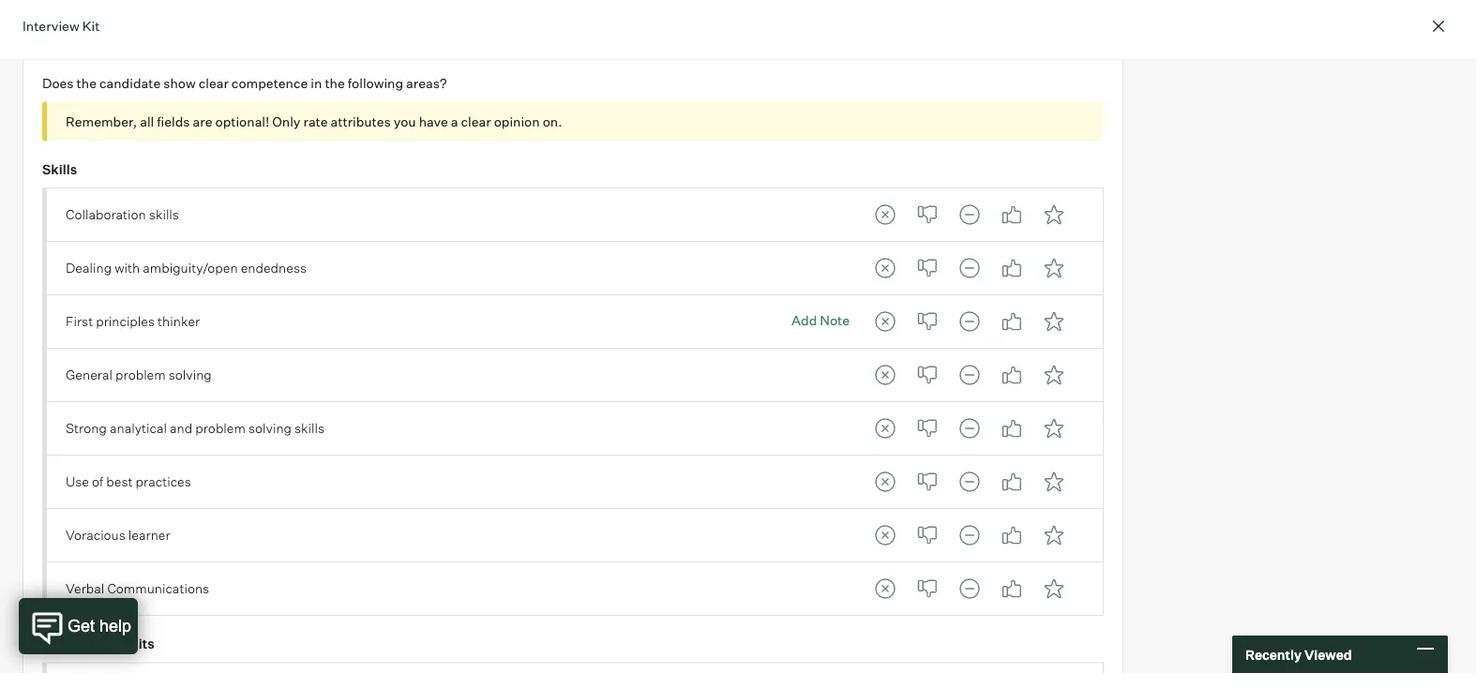 Task type: describe. For each thing, give the bounding box(es) containing it.
close image
[[1428, 15, 1451, 38]]

1 the from the left
[[77, 75, 97, 91]]

all
[[140, 113, 154, 129]]

definitely not image for dealing with ambiguity/open endedness
[[867, 249, 905, 287]]

personality
[[42, 636, 115, 653]]

dealing
[[66, 260, 112, 276]]

2 strong yes image from the top
[[1036, 303, 1074, 341]]

show
[[163, 75, 196, 91]]

mixed button for use of best practices
[[952, 463, 989, 501]]

strong yes button for voracious learner
[[1036, 517, 1074, 554]]

note
[[820, 312, 850, 328]]

definitely not button for strong analytical and problem solving skills
[[867, 410, 905, 447]]

and
[[170, 420, 193, 437]]

thinker
[[158, 313, 200, 330]]

voracious learner
[[66, 527, 170, 544]]

3 mixed button from the top
[[952, 303, 989, 341]]

mixed button for collaboration skills
[[952, 196, 989, 234]]

add note
[[792, 312, 850, 328]]

5 mixed image from the top
[[952, 517, 989, 554]]

strong yes button for strong analytical and problem solving skills
[[1036, 410, 1074, 447]]

verbal communications
[[66, 581, 209, 597]]

2 no image from the top
[[909, 303, 947, 341]]

attributes
[[46, 18, 126, 40]]

does
[[42, 75, 74, 91]]

optional!
[[215, 113, 270, 129]]

communications
[[107, 581, 209, 597]]

no button for collaboration skills
[[909, 196, 947, 234]]

mixed image for endedness
[[952, 249, 989, 287]]

3 tab list from the top
[[867, 303, 1074, 341]]

attributes
[[331, 113, 391, 129]]

endedness
[[241, 260, 307, 276]]

mixed button for voracious learner
[[952, 517, 989, 554]]

yes button for collaboration skills
[[994, 196, 1031, 234]]

definitely not image for use of best practices
[[867, 463, 905, 501]]

general
[[66, 367, 113, 383]]

verbal
[[66, 581, 104, 597]]

definitely not image for verbal communications
[[867, 570, 905, 608]]

no image for collaboration skills
[[909, 196, 947, 234]]

rate
[[304, 113, 328, 129]]

no image for best
[[909, 463, 947, 501]]

no image for strong analytical and problem solving skills
[[909, 410, 947, 447]]

mixed image for practices
[[952, 463, 989, 501]]

yes image for collaboration skills
[[994, 196, 1031, 234]]

areas?
[[406, 75, 447, 91]]

remember,
[[66, 113, 137, 129]]

definitely not button for voracious learner
[[867, 517, 905, 554]]

2 the from the left
[[325, 75, 345, 91]]

1 vertical spatial solving
[[249, 420, 292, 437]]

definitely not button for collaboration skills
[[867, 196, 905, 234]]

tab list for dealing with ambiguity/open endedness
[[867, 249, 1074, 287]]

opinion
[[494, 113, 540, 129]]

viewed
[[1305, 647, 1353, 663]]

dealing with ambiguity/open endedness
[[66, 260, 307, 276]]

mixed button for verbal communications
[[952, 570, 989, 608]]

strong yes image for and
[[1036, 410, 1074, 447]]

yes image for dealing with ambiguity/open endedness
[[994, 249, 1031, 287]]

traits
[[117, 636, 155, 653]]

strong yes button for use of best practices
[[1036, 463, 1074, 501]]

strong yes button for general problem solving
[[1036, 356, 1074, 394]]

1 mixed image from the top
[[952, 196, 989, 234]]

yes image for voracious learner
[[994, 517, 1031, 554]]

3 yes button from the top
[[994, 303, 1031, 341]]

no button for dealing with ambiguity/open endedness
[[909, 249, 947, 287]]

0 vertical spatial clear
[[199, 75, 229, 91]]

are
[[193, 113, 213, 129]]

yes button for dealing with ambiguity/open endedness
[[994, 249, 1031, 287]]

yes button for verbal communications
[[994, 570, 1031, 608]]

use
[[66, 474, 89, 490]]

recently viewed
[[1246, 647, 1353, 663]]

1 vertical spatial skills
[[295, 420, 325, 437]]

collaboration
[[66, 207, 146, 223]]

kit
[[82, 17, 100, 34]]

no button for use of best practices
[[909, 463, 947, 501]]

2 yes image from the top
[[994, 303, 1031, 341]]

yes button for use of best practices
[[994, 463, 1031, 501]]



Task type: locate. For each thing, give the bounding box(es) containing it.
8 yes button from the top
[[994, 570, 1031, 608]]

7 mixed button from the top
[[952, 517, 989, 554]]

1 no image from the top
[[909, 196, 947, 234]]

solving
[[169, 367, 212, 383], [249, 420, 292, 437]]

add note link
[[792, 308, 850, 328]]

tab list for general problem solving
[[867, 356, 1074, 394]]

yes button for voracious learner
[[994, 517, 1031, 554]]

1 vertical spatial strong yes image
[[1036, 517, 1074, 554]]

7 no button from the top
[[909, 517, 947, 554]]

first
[[66, 313, 93, 330]]

definitely not image for voracious learner
[[867, 517, 905, 554]]

mixed image for problem
[[952, 410, 989, 447]]

5 no button from the top
[[909, 410, 947, 447]]

on.
[[543, 113, 562, 129]]

problem right and
[[195, 420, 246, 437]]

mixed image
[[952, 196, 989, 234], [952, 249, 989, 287], [952, 410, 989, 447], [952, 463, 989, 501], [952, 517, 989, 554]]

6 no button from the top
[[909, 463, 947, 501]]

1 horizontal spatial solving
[[249, 420, 292, 437]]

tab list for use of best practices
[[867, 463, 1074, 501]]

3 no image from the top
[[909, 463, 947, 501]]

1 vertical spatial definitely not image
[[867, 463, 905, 501]]

2 strong yes button from the top
[[1036, 249, 1074, 287]]

the right does
[[77, 75, 97, 91]]

mixed image
[[952, 303, 989, 341], [952, 356, 989, 394], [952, 570, 989, 608]]

0 vertical spatial mixed image
[[952, 303, 989, 341]]

definitely not image for general problem solving
[[867, 356, 905, 394]]

recently
[[1246, 647, 1302, 663]]

strong yes image for solving
[[1036, 356, 1074, 394]]

2 no button from the top
[[909, 249, 947, 287]]

4 definitely not button from the top
[[867, 356, 905, 394]]

fields
[[157, 113, 190, 129]]

2 no image from the top
[[909, 356, 947, 394]]

1 yes image from the top
[[994, 196, 1031, 234]]

1 horizontal spatial problem
[[195, 420, 246, 437]]

interview kit
[[23, 17, 100, 34]]

2 tab list from the top
[[867, 249, 1074, 287]]

ambiguity/open
[[143, 260, 238, 276]]

1 vertical spatial yes image
[[994, 463, 1031, 501]]

4 no image from the top
[[909, 517, 947, 554]]

yes button for strong analytical and problem solving skills
[[994, 410, 1031, 447]]

3 mixed image from the top
[[952, 570, 989, 608]]

practices
[[136, 474, 191, 490]]

4 yes button from the top
[[994, 356, 1031, 394]]

1 vertical spatial mixed image
[[952, 356, 989, 394]]

definitely not button
[[867, 196, 905, 234], [867, 249, 905, 287], [867, 303, 905, 341], [867, 356, 905, 394], [867, 410, 905, 447], [867, 463, 905, 501], [867, 517, 905, 554], [867, 570, 905, 608]]

1 definitely not button from the top
[[867, 196, 905, 234]]

3 no button from the top
[[909, 303, 947, 341]]

2 vertical spatial mixed image
[[952, 570, 989, 608]]

remember, all fields are optional! only rate attributes you have a clear opinion on.
[[66, 113, 562, 129]]

analytical
[[110, 420, 167, 437]]

6 yes button from the top
[[994, 463, 1031, 501]]

have
[[419, 113, 448, 129]]

2 mixed image from the top
[[952, 249, 989, 287]]

1 horizontal spatial clear
[[461, 113, 491, 129]]

8 strong yes button from the top
[[1036, 570, 1074, 608]]

strong yes image for verbal communications
[[1036, 570, 1074, 608]]

no button for strong analytical and problem solving skills
[[909, 410, 947, 447]]

of
[[92, 474, 103, 490]]

1 vertical spatial clear
[[461, 113, 491, 129]]

7 tab list from the top
[[867, 517, 1074, 554]]

1 horizontal spatial the
[[325, 75, 345, 91]]

you
[[394, 113, 416, 129]]

problem right general
[[115, 367, 166, 383]]

5 definitely not button from the top
[[867, 410, 905, 447]]

yes image for verbal communications
[[994, 570, 1031, 608]]

definitely not image for collaboration skills
[[867, 196, 905, 234]]

skills
[[42, 161, 77, 177]]

strong yes image for dealing with ambiguity/open endedness
[[1036, 249, 1074, 287]]

7 definitely not button from the top
[[867, 517, 905, 554]]

yes image for general problem solving
[[994, 356, 1031, 394]]

3 definitely not image from the top
[[867, 303, 905, 341]]

personality traits
[[42, 636, 155, 653]]

mixed button for general problem solving
[[952, 356, 989, 394]]

strong yes image for best
[[1036, 463, 1074, 501]]

strong yes button for verbal communications
[[1036, 570, 1074, 608]]

tab list
[[867, 196, 1074, 234], [867, 249, 1074, 287], [867, 303, 1074, 341], [867, 356, 1074, 394], [867, 410, 1074, 447], [867, 463, 1074, 501], [867, 517, 1074, 554], [867, 570, 1074, 608]]

definitely not image
[[867, 196, 905, 234], [867, 249, 905, 287], [867, 303, 905, 341], [867, 410, 905, 447], [867, 517, 905, 554], [867, 570, 905, 608]]

5 tab list from the top
[[867, 410, 1074, 447]]

0 horizontal spatial problem
[[115, 367, 166, 383]]

4 definitely not image from the top
[[867, 410, 905, 447]]

candidate
[[99, 75, 161, 91]]

strong yes image
[[1036, 249, 1074, 287], [1036, 517, 1074, 554], [1036, 570, 1074, 608]]

3 yes image from the top
[[994, 356, 1031, 394]]

2 definitely not image from the top
[[867, 463, 905, 501]]

no image
[[909, 196, 947, 234], [909, 303, 947, 341], [909, 410, 947, 447]]

definitely not button for general problem solving
[[867, 356, 905, 394]]

3 strong yes button from the top
[[1036, 303, 1074, 341]]

0 vertical spatial definitely not image
[[867, 356, 905, 394]]

2 vertical spatial no image
[[909, 410, 947, 447]]

definitely not button for use of best practices
[[867, 463, 905, 501]]

0 vertical spatial no image
[[909, 196, 947, 234]]

4 strong yes image from the top
[[1036, 410, 1074, 447]]

interview
[[23, 17, 79, 34]]

with
[[115, 260, 140, 276]]

strong yes button for dealing with ambiguity/open endedness
[[1036, 249, 1074, 287]]

6 yes image from the top
[[994, 570, 1031, 608]]

no button for verbal communications
[[909, 570, 947, 608]]

1 strong yes image from the top
[[1036, 249, 1074, 287]]

0 vertical spatial problem
[[115, 367, 166, 383]]

3 strong yes image from the top
[[1036, 356, 1074, 394]]

definitely not button for dealing with ambiguity/open endedness
[[867, 249, 905, 287]]

4 mixed image from the top
[[952, 463, 989, 501]]

does the candidate show clear competence in the following areas?
[[42, 75, 447, 91]]

0 vertical spatial skills
[[149, 207, 179, 223]]

0 horizontal spatial clear
[[199, 75, 229, 91]]

1 mixed image from the top
[[952, 303, 989, 341]]

2 yes button from the top
[[994, 249, 1031, 287]]

no button for voracious learner
[[909, 517, 947, 554]]

voracious
[[66, 527, 126, 544]]

problem
[[115, 367, 166, 383], [195, 420, 246, 437]]

7 yes button from the top
[[994, 517, 1031, 554]]

4 tab list from the top
[[867, 356, 1074, 394]]

definitely not image for strong analytical and problem solving skills
[[867, 410, 905, 447]]

strong yes button for collaboration skills
[[1036, 196, 1074, 234]]

collaboration skills
[[66, 207, 179, 223]]

2 definitely not button from the top
[[867, 249, 905, 287]]

1 tab list from the top
[[867, 196, 1074, 234]]

strong
[[66, 420, 107, 437]]

strong analytical and problem solving skills
[[66, 420, 325, 437]]

no button
[[909, 196, 947, 234], [909, 249, 947, 287], [909, 303, 947, 341], [909, 356, 947, 394], [909, 410, 947, 447], [909, 463, 947, 501], [909, 517, 947, 554], [909, 570, 947, 608]]

1 horizontal spatial skills
[[295, 420, 325, 437]]

tab list for verbal communications
[[867, 570, 1074, 608]]

following
[[348, 75, 404, 91]]

8 mixed button from the top
[[952, 570, 989, 608]]

1 strong yes button from the top
[[1036, 196, 1074, 234]]

2 mixed button from the top
[[952, 249, 989, 287]]

1 definitely not image from the top
[[867, 196, 905, 234]]

no image for solving
[[909, 356, 947, 394]]

mixed image for general problem solving
[[952, 356, 989, 394]]

mixed button for strong analytical and problem solving skills
[[952, 410, 989, 447]]

4 strong yes button from the top
[[1036, 356, 1074, 394]]

2 definitely not image from the top
[[867, 249, 905, 287]]

1 strong yes image from the top
[[1036, 196, 1074, 234]]

a
[[451, 113, 458, 129]]

8 no button from the top
[[909, 570, 947, 608]]

clear right the a
[[461, 113, 491, 129]]

0 vertical spatial yes image
[[994, 249, 1031, 287]]

mixed image for verbal communications
[[952, 570, 989, 608]]

skills
[[149, 207, 179, 223], [295, 420, 325, 437]]

2 vertical spatial strong yes image
[[1036, 570, 1074, 608]]

no button for general problem solving
[[909, 356, 947, 394]]

definitely not button for verbal communications
[[867, 570, 905, 608]]

1 definitely not image from the top
[[867, 356, 905, 394]]

general problem solving
[[66, 367, 212, 383]]

0 horizontal spatial solving
[[169, 367, 212, 383]]

4 yes image from the top
[[994, 410, 1031, 447]]

in
[[311, 75, 322, 91]]

5 mixed button from the top
[[952, 410, 989, 447]]

yes button
[[994, 196, 1031, 234], [994, 249, 1031, 287], [994, 303, 1031, 341], [994, 356, 1031, 394], [994, 410, 1031, 447], [994, 463, 1031, 501], [994, 517, 1031, 554], [994, 570, 1031, 608]]

8 definitely not button from the top
[[867, 570, 905, 608]]

definitely not image
[[867, 356, 905, 394], [867, 463, 905, 501]]

4 mixed button from the top
[[952, 356, 989, 394]]

mixed button for dealing with ambiguity/open endedness
[[952, 249, 989, 287]]

first principles thinker
[[66, 313, 200, 330]]

use of best practices
[[66, 474, 191, 490]]

clear
[[199, 75, 229, 91], [461, 113, 491, 129]]

0 horizontal spatial skills
[[149, 207, 179, 223]]

tab list for collaboration skills
[[867, 196, 1074, 234]]

yes image
[[994, 249, 1031, 287], [994, 463, 1031, 501]]

1 yes button from the top
[[994, 196, 1031, 234]]

3 no image from the top
[[909, 410, 947, 447]]

the
[[77, 75, 97, 91], [325, 75, 345, 91]]

competence
[[232, 75, 308, 91]]

5 strong yes image from the top
[[1036, 463, 1074, 501]]

1 vertical spatial no image
[[909, 303, 947, 341]]

0 vertical spatial solving
[[169, 367, 212, 383]]

5 strong yes button from the top
[[1036, 410, 1074, 447]]

yes image
[[994, 196, 1031, 234], [994, 303, 1031, 341], [994, 356, 1031, 394], [994, 410, 1031, 447], [994, 517, 1031, 554], [994, 570, 1031, 608]]

5 definitely not image from the top
[[867, 517, 905, 554]]

8 tab list from the top
[[867, 570, 1074, 608]]

mixed button
[[952, 196, 989, 234], [952, 249, 989, 287], [952, 303, 989, 341], [952, 356, 989, 394], [952, 410, 989, 447], [952, 463, 989, 501], [952, 517, 989, 554], [952, 570, 989, 608]]

2 yes image from the top
[[994, 463, 1031, 501]]

solving right and
[[249, 420, 292, 437]]

yes button for general problem solving
[[994, 356, 1031, 394]]

strong yes image
[[1036, 196, 1074, 234], [1036, 303, 1074, 341], [1036, 356, 1074, 394], [1036, 410, 1074, 447], [1036, 463, 1074, 501]]

5 yes image from the top
[[994, 517, 1031, 554]]

0 horizontal spatial the
[[77, 75, 97, 91]]

strong yes button
[[1036, 196, 1074, 234], [1036, 249, 1074, 287], [1036, 303, 1074, 341], [1036, 356, 1074, 394], [1036, 410, 1074, 447], [1036, 463, 1074, 501], [1036, 517, 1074, 554], [1036, 570, 1074, 608]]

learner
[[128, 527, 170, 544]]

only
[[272, 113, 301, 129]]

strong yes image for voracious learner
[[1036, 517, 1074, 554]]

5 yes button from the top
[[994, 410, 1031, 447]]

3 strong yes image from the top
[[1036, 570, 1074, 608]]

2 strong yes image from the top
[[1036, 517, 1074, 554]]

0 vertical spatial strong yes image
[[1036, 249, 1074, 287]]

1 no button from the top
[[909, 196, 947, 234]]

best
[[106, 474, 133, 490]]

principles
[[96, 313, 155, 330]]

the right in
[[325, 75, 345, 91]]

no image for ambiguity/open
[[909, 249, 947, 287]]

clear right show
[[199, 75, 229, 91]]

yes image for strong analytical and problem solving skills
[[994, 410, 1031, 447]]

no image
[[909, 249, 947, 287], [909, 356, 947, 394], [909, 463, 947, 501], [909, 517, 947, 554], [909, 570, 947, 608]]

6 strong yes button from the top
[[1036, 463, 1074, 501]]

4 no button from the top
[[909, 356, 947, 394]]

6 mixed button from the top
[[952, 463, 989, 501]]

add
[[792, 312, 818, 328]]

6 tab list from the top
[[867, 463, 1074, 501]]

6 definitely not image from the top
[[867, 570, 905, 608]]

tab list for voracious learner
[[867, 517, 1074, 554]]

3 definitely not button from the top
[[867, 303, 905, 341]]

1 no image from the top
[[909, 249, 947, 287]]

5 no image from the top
[[909, 570, 947, 608]]

3 mixed image from the top
[[952, 410, 989, 447]]

2 mixed image from the top
[[952, 356, 989, 394]]

1 vertical spatial problem
[[195, 420, 246, 437]]

6 definitely not button from the top
[[867, 463, 905, 501]]

tab list for strong analytical and problem solving skills
[[867, 410, 1074, 447]]

7 strong yes button from the top
[[1036, 517, 1074, 554]]

yes image for use of best practices
[[994, 463, 1031, 501]]

solving up strong analytical and problem solving skills
[[169, 367, 212, 383]]

1 yes image from the top
[[994, 249, 1031, 287]]

1 mixed button from the top
[[952, 196, 989, 234]]



Task type: vqa. For each thing, say whether or not it's contained in the screenshot.
bottommost Strong Yes image
yes



